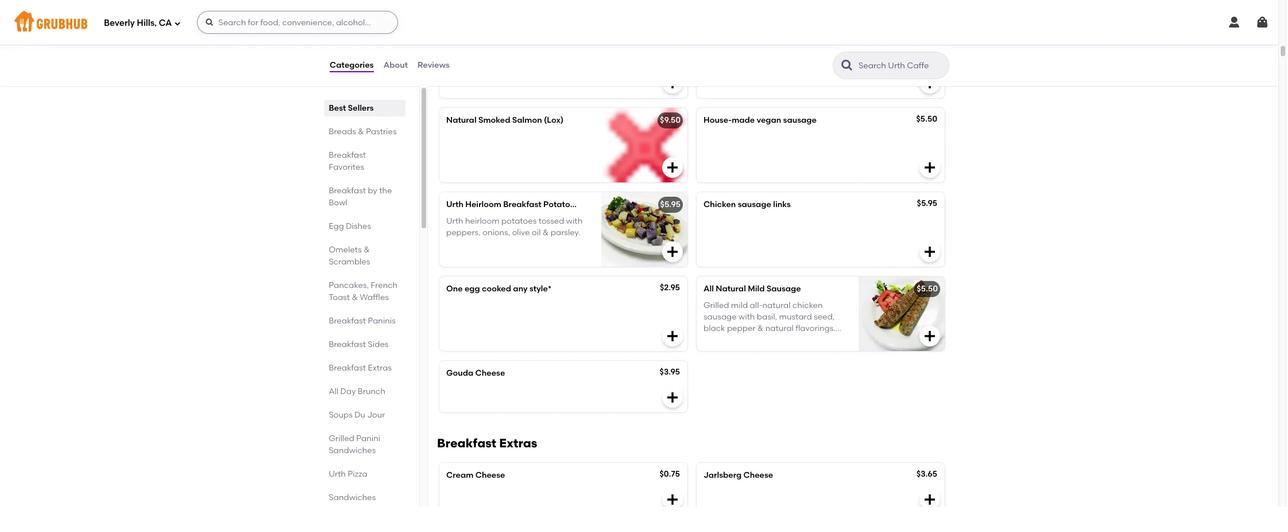 Task type: describe. For each thing, give the bounding box(es) containing it.
chicken
[[704, 200, 736, 210]]

favorites
[[329, 163, 364, 172]]

paninis
[[368, 316, 396, 326]]

salmon
[[512, 116, 542, 125]]

all natural mild sausage
[[704, 284, 801, 294]]

casing.
[[704, 347, 732, 357]]

2 $4.95 from the left
[[917, 53, 937, 63]]

cooked
[[482, 284, 511, 294]]

Search for food, convenience, alcohol... search field
[[197, 11, 398, 34]]

beverly hills, ca
[[104, 18, 172, 28]]

all day brunch tab
[[329, 386, 401, 398]]

pizza
[[348, 470, 368, 480]]

any
[[513, 284, 528, 294]]

1 vertical spatial natural
[[766, 324, 794, 334]]

$3.65
[[917, 470, 937, 480]]

1 $4.95 from the left
[[660, 53, 680, 63]]

best sellers tab
[[329, 102, 401, 114]]

urth pizza tab
[[329, 469, 401, 481]]

oil
[[532, 228, 541, 238]]

omelets
[[329, 245, 362, 255]]

& right 'breads'
[[358, 127, 364, 137]]

onions,
[[483, 228, 510, 238]]

sides
[[368, 340, 389, 350]]

made
[[732, 116, 755, 125]]

best sellers
[[329, 103, 374, 113]]

of
[[722, 336, 730, 345]]

cheese for gouda cheese
[[475, 369, 505, 379]]

house-
[[704, 116, 732, 125]]

pancakes,
[[329, 281, 369, 291]]

grilled panini sandwiches
[[329, 434, 381, 456]]

about
[[383, 60, 408, 70]]

breakfast sides tab
[[329, 339, 401, 351]]

$0.75
[[660, 470, 680, 480]]

soups du jour
[[329, 411, 385, 420]]

hills,
[[137, 18, 157, 28]]

heirloom
[[465, 200, 501, 210]]

urth heirloom breakfast potatoes image
[[601, 193, 688, 267]]

du
[[355, 411, 366, 420]]

& inside urth heirloom potatoes tossed with peppers, onions, olive oil & parsley.
[[543, 228, 549, 238]]

grilled mild all-natural chicken sausage with basil, mustard seed, black pepper & natural flavorings. free of nitrates, in a natural collagen casing.
[[704, 301, 846, 357]]

omelets & scrambles tab
[[329, 244, 401, 268]]

a
[[775, 336, 780, 345]]

chicken
[[793, 301, 823, 311]]

pepper
[[727, 324, 756, 334]]

0 horizontal spatial $5.95
[[660, 200, 681, 210]]

nitrates,
[[732, 336, 764, 345]]

breads
[[329, 127, 356, 137]]

0 vertical spatial sausage
[[783, 116, 817, 125]]

potatoes
[[543, 200, 579, 210]]

categories button
[[329, 45, 374, 86]]

chicken sausage links
[[704, 200, 791, 210]]

breakfast favorites tab
[[329, 149, 401, 173]]

omelets & scrambles
[[329, 245, 370, 267]]

cheese for jarlsberg cheese
[[744, 471, 773, 481]]

heirloom
[[465, 216, 500, 226]]

mustard
[[779, 312, 812, 322]]

potato latkes
[[446, 54, 499, 64]]

0 vertical spatial natural
[[762, 301, 791, 311]]

cream
[[446, 471, 473, 481]]

day
[[341, 387, 356, 397]]

all natural mild sausage image
[[859, 277, 945, 352]]

about button
[[383, 45, 408, 86]]

& inside grilled mild all-natural chicken sausage with basil, mustard seed, black pepper & natural flavorings. free of nitrates, in a natural collagen casing.
[[758, 324, 764, 334]]

extras inside tab
[[368, 364, 392, 373]]

sandwiches tab
[[329, 492, 401, 504]]

0 vertical spatial $5.50
[[916, 114, 937, 124]]

jour
[[368, 411, 385, 420]]

beverly
[[104, 18, 135, 28]]

sandwiches inside tab
[[329, 493, 376, 503]]

olive
[[512, 228, 530, 238]]

breakfast up 'potatoes'
[[503, 200, 541, 210]]

breakfast up 'cream'
[[437, 437, 496, 451]]

sausage
[[767, 284, 801, 294]]

grilled for grilled mild all-natural chicken sausage with basil, mustard seed, black pepper & natural flavorings. free of nitrates, in a natural collagen casing.
[[704, 301, 729, 311]]

grilled for grilled panini sandwiches
[[329, 434, 355, 444]]

bowl
[[329, 198, 348, 208]]

& inside omelets & scrambles
[[364, 245, 370, 255]]

one egg cooked any style*
[[446, 284, 552, 294]]

black
[[704, 324, 725, 334]]

breakfast sides
[[329, 340, 389, 350]]

breads & pastries
[[329, 127, 397, 137]]

the
[[380, 186, 392, 196]]

breakfast by the bowl
[[329, 186, 392, 208]]

reviews
[[418, 60, 450, 70]]

cream cheese
[[446, 471, 505, 481]]

breakfast paninis
[[329, 316, 396, 326]]

main navigation navigation
[[0, 0, 1279, 45]]

thick cut bacon
[[704, 54, 767, 64]]

breakfast by the bowl tab
[[329, 185, 401, 209]]

reviews button
[[417, 45, 450, 86]]

2 vertical spatial natural
[[782, 336, 810, 345]]

waffles
[[360, 293, 389, 303]]

links
[[773, 200, 791, 210]]

breakfast favorites
[[329, 150, 366, 172]]

0 horizontal spatial natural
[[446, 116, 476, 125]]

sausage inside grilled mild all-natural chicken sausage with basil, mustard seed, black pepper & natural flavorings. free of nitrates, in a natural collagen casing.
[[704, 312, 737, 322]]



Task type: vqa. For each thing, say whether or not it's contained in the screenshot.
Select in the Would you like a straw? Select one
no



Task type: locate. For each thing, give the bounding box(es) containing it.
breakfast extras inside tab
[[329, 364, 392, 373]]

urth heirloom potatoes tossed with peppers, onions, olive oil & parsley.
[[446, 216, 583, 238]]

& inside the pancakes, french toast & waffles
[[352, 293, 358, 303]]

svg image
[[1256, 16, 1269, 29], [205, 18, 214, 27], [174, 20, 181, 27], [666, 77, 679, 90], [923, 161, 937, 175], [666, 245, 679, 259], [923, 245, 937, 259], [666, 330, 679, 344], [923, 330, 937, 344], [666, 391, 679, 405], [923, 494, 937, 507]]

breakfast extras
[[329, 364, 392, 373], [437, 437, 537, 451]]

gouda cheese
[[446, 369, 505, 379]]

0 vertical spatial sandwiches
[[329, 446, 376, 456]]

grilled
[[704, 301, 729, 311], [329, 434, 355, 444]]

soups du jour tab
[[329, 410, 401, 422]]

1 sandwiches from the top
[[329, 446, 376, 456]]

2 vertical spatial urth
[[329, 470, 346, 480]]

pancakes, french toast & waffles tab
[[329, 280, 401, 304]]

$3.95
[[660, 368, 680, 378]]

potato
[[446, 54, 473, 64]]

potatoes
[[501, 216, 537, 226]]

with inside grilled mild all-natural chicken sausage with basil, mustard seed, black pepper & natural flavorings. free of nitrates, in a natural collagen casing.
[[739, 312, 755, 322]]

breakfast inside "tab"
[[329, 340, 366, 350]]

sandwiches down panini
[[329, 446, 376, 456]]

egg dishes
[[329, 222, 371, 231]]

free
[[704, 336, 721, 345]]

all
[[704, 284, 714, 294], [329, 387, 339, 397]]

natural right a
[[782, 336, 810, 345]]

with up parsley.
[[566, 216, 583, 226]]

scrambles
[[329, 257, 370, 267]]

basil,
[[757, 312, 777, 322]]

breakfast for breakfast paninis tab
[[329, 316, 366, 326]]

0 horizontal spatial grilled
[[329, 434, 355, 444]]

0 horizontal spatial sausage
[[704, 312, 737, 322]]

pastries
[[366, 127, 397, 137]]

1 horizontal spatial grilled
[[704, 301, 729, 311]]

breakfast up bowl
[[329, 186, 366, 196]]

breakfast inside breakfast by the bowl
[[329, 186, 366, 196]]

1 vertical spatial sausage
[[738, 200, 771, 210]]

flavorings.
[[796, 324, 836, 334]]

all left day
[[329, 387, 339, 397]]

egg
[[465, 284, 480, 294]]

natural
[[762, 301, 791, 311], [766, 324, 794, 334], [782, 336, 810, 345]]

breakfast down breakfast paninis
[[329, 340, 366, 350]]

$5.95
[[917, 199, 937, 209], [660, 200, 681, 210]]

seed,
[[814, 312, 835, 322]]

sausage left links
[[738, 200, 771, 210]]

one
[[446, 284, 463, 294]]

grilled left mild
[[704, 301, 729, 311]]

0 vertical spatial breakfast extras
[[329, 364, 392, 373]]

1 vertical spatial all
[[329, 387, 339, 397]]

with up pepper
[[739, 312, 755, 322]]

best
[[329, 103, 346, 113]]

1 vertical spatial sandwiches
[[329, 493, 376, 503]]

2 horizontal spatial sausage
[[783, 116, 817, 125]]

svg image inside main navigation navigation
[[1227, 16, 1241, 29]]

$4.95
[[660, 53, 680, 63], [917, 53, 937, 63]]

urth inside urth heirloom potatoes tossed with peppers, onions, olive oil & parsley.
[[446, 216, 463, 226]]

2 vertical spatial sausage
[[704, 312, 737, 322]]

& up scrambles
[[364, 245, 370, 255]]

breakfast extras down 'breakfast sides'
[[329, 364, 392, 373]]

& down pancakes,
[[352, 293, 358, 303]]

jarlsberg cheese
[[704, 471, 773, 481]]

breakfast up favorites
[[329, 150, 366, 160]]

1 horizontal spatial sausage
[[738, 200, 771, 210]]

breakfast for breakfast favorites tab
[[329, 150, 366, 160]]

egg dishes tab
[[329, 221, 401, 233]]

breakfast for breakfast extras tab in the bottom of the page
[[329, 364, 366, 373]]

1 horizontal spatial extras
[[499, 437, 537, 451]]

sausage right "vegan"
[[783, 116, 817, 125]]

soups
[[329, 411, 353, 420]]

cheese right "jarlsberg"
[[744, 471, 773, 481]]

all inside tab
[[329, 387, 339, 397]]

grilled panini sandwiches tab
[[329, 433, 401, 457]]

with inside urth heirloom potatoes tossed with peppers, onions, olive oil & parsley.
[[566, 216, 583, 226]]

sellers
[[348, 103, 374, 113]]

urth for urth heirloom breakfast potatoes
[[446, 200, 463, 210]]

latkes
[[475, 54, 499, 64]]

natural up basil,
[[762, 301, 791, 311]]

peppers,
[[446, 228, 481, 238]]

1 horizontal spatial breakfast extras
[[437, 437, 537, 451]]

urth inside urth pizza tab
[[329, 470, 346, 480]]

1 vertical spatial natural
[[716, 284, 746, 294]]

mild
[[748, 284, 765, 294]]

1 vertical spatial with
[[739, 312, 755, 322]]

&
[[358, 127, 364, 137], [543, 228, 549, 238], [364, 245, 370, 255], [352, 293, 358, 303], [758, 324, 764, 334]]

style*
[[530, 284, 552, 294]]

0 horizontal spatial extras
[[368, 364, 392, 373]]

0 horizontal spatial $4.95
[[660, 53, 680, 63]]

sandwiches down urth pizza on the bottom left of the page
[[329, 493, 376, 503]]

breakfast for breakfast sides "tab"
[[329, 340, 366, 350]]

0 vertical spatial natural
[[446, 116, 476, 125]]

breakfast extras up "cream cheese"
[[437, 437, 537, 451]]

1 horizontal spatial $4.95
[[917, 53, 937, 63]]

panini
[[357, 434, 381, 444]]

1 horizontal spatial all
[[704, 284, 714, 294]]

0 vertical spatial extras
[[368, 364, 392, 373]]

breakfast up day
[[329, 364, 366, 373]]

all for all day brunch
[[329, 387, 339, 397]]

1 vertical spatial grilled
[[329, 434, 355, 444]]

& right oil
[[543, 228, 549, 238]]

egg
[[329, 222, 344, 231]]

toast
[[329, 293, 350, 303]]

$2.95
[[660, 283, 680, 293]]

all right $2.95
[[704, 284, 714, 294]]

ca
[[159, 18, 172, 28]]

search icon image
[[840, 59, 854, 72]]

breads & pastries tab
[[329, 126, 401, 138]]

smoked
[[478, 116, 510, 125]]

0 vertical spatial with
[[566, 216, 583, 226]]

all day brunch
[[329, 387, 386, 397]]

cheese right 'cream'
[[475, 471, 505, 481]]

$5.50
[[916, 114, 937, 124], [917, 284, 938, 294]]

breakfast extras tab
[[329, 362, 401, 374]]

1 vertical spatial $5.50
[[917, 284, 938, 294]]

thick
[[704, 54, 725, 64]]

natural smoked salmon (lox) image
[[601, 108, 688, 183]]

french
[[371, 281, 398, 291]]

cheese right gouda on the bottom left of the page
[[475, 369, 505, 379]]

breakfast down toast
[[329, 316, 366, 326]]

0 horizontal spatial breakfast extras
[[329, 364, 392, 373]]

jarlsberg
[[704, 471, 742, 481]]

cut
[[727, 54, 740, 64]]

breakfast paninis tab
[[329, 315, 401, 327]]

grilled inside grilled panini sandwiches
[[329, 434, 355, 444]]

urth for urth pizza
[[329, 470, 346, 480]]

2 sandwiches from the top
[[329, 493, 376, 503]]

1 vertical spatial breakfast extras
[[437, 437, 537, 451]]

cheese
[[475, 369, 505, 379], [475, 471, 505, 481], [744, 471, 773, 481]]

vegan
[[757, 116, 781, 125]]

& down basil,
[[758, 324, 764, 334]]

extras up "cream cheese"
[[499, 437, 537, 451]]

sandwiches inside grilled panini sandwiches
[[329, 446, 376, 456]]

grilled down soups
[[329, 434, 355, 444]]

0 vertical spatial all
[[704, 284, 714, 294]]

natural left smoked
[[446, 116, 476, 125]]

0 horizontal spatial all
[[329, 387, 339, 397]]

0 vertical spatial urth
[[446, 200, 463, 210]]

gouda
[[446, 369, 473, 379]]

1 vertical spatial extras
[[499, 437, 537, 451]]

in
[[766, 336, 773, 345]]

mild
[[731, 301, 748, 311]]

1 horizontal spatial $5.95
[[917, 199, 937, 209]]

0 horizontal spatial with
[[566, 216, 583, 226]]

brunch
[[358, 387, 386, 397]]

urth left "heirloom"
[[446, 200, 463, 210]]

with
[[566, 216, 583, 226], [739, 312, 755, 322]]

natural smoked salmon (lox)
[[446, 116, 564, 125]]

sausage up black
[[704, 312, 737, 322]]

tossed
[[539, 216, 564, 226]]

grilled inside grilled mild all-natural chicken sausage with basil, mustard seed, black pepper & natural flavorings. free of nitrates, in a natural collagen casing.
[[704, 301, 729, 311]]

1 vertical spatial urth
[[446, 216, 463, 226]]

cheese for cream cheese
[[475, 471, 505, 481]]

urth
[[446, 200, 463, 210], [446, 216, 463, 226], [329, 470, 346, 480]]

bacon
[[742, 54, 767, 64]]

$9.50
[[660, 116, 681, 125]]

breakfast for breakfast by the bowl tab
[[329, 186, 366, 196]]

by
[[368, 186, 378, 196]]

urth up peppers, on the top
[[446, 216, 463, 226]]

natural up mild
[[716, 284, 746, 294]]

all-
[[750, 301, 762, 311]]

1 horizontal spatial with
[[739, 312, 755, 322]]

(lox)
[[544, 116, 564, 125]]

house-made vegan sausage
[[704, 116, 817, 125]]

dishes
[[346, 222, 371, 231]]

svg image
[[1227, 16, 1241, 29], [923, 77, 937, 90], [666, 161, 679, 175], [666, 494, 679, 507]]

Search Urth Caffe search field
[[858, 60, 945, 71]]

0 vertical spatial grilled
[[704, 301, 729, 311]]

urth left the pizza
[[329, 470, 346, 480]]

natural
[[446, 116, 476, 125], [716, 284, 746, 294]]

natural up a
[[766, 324, 794, 334]]

1 horizontal spatial natural
[[716, 284, 746, 294]]

extras down sides
[[368, 364, 392, 373]]

pancakes, french toast & waffles
[[329, 281, 398, 303]]

urth for urth heirloom potatoes tossed with peppers, onions, olive oil & parsley.
[[446, 216, 463, 226]]

urth heirloom breakfast potatoes
[[446, 200, 579, 210]]

all for all natural mild sausage
[[704, 284, 714, 294]]



